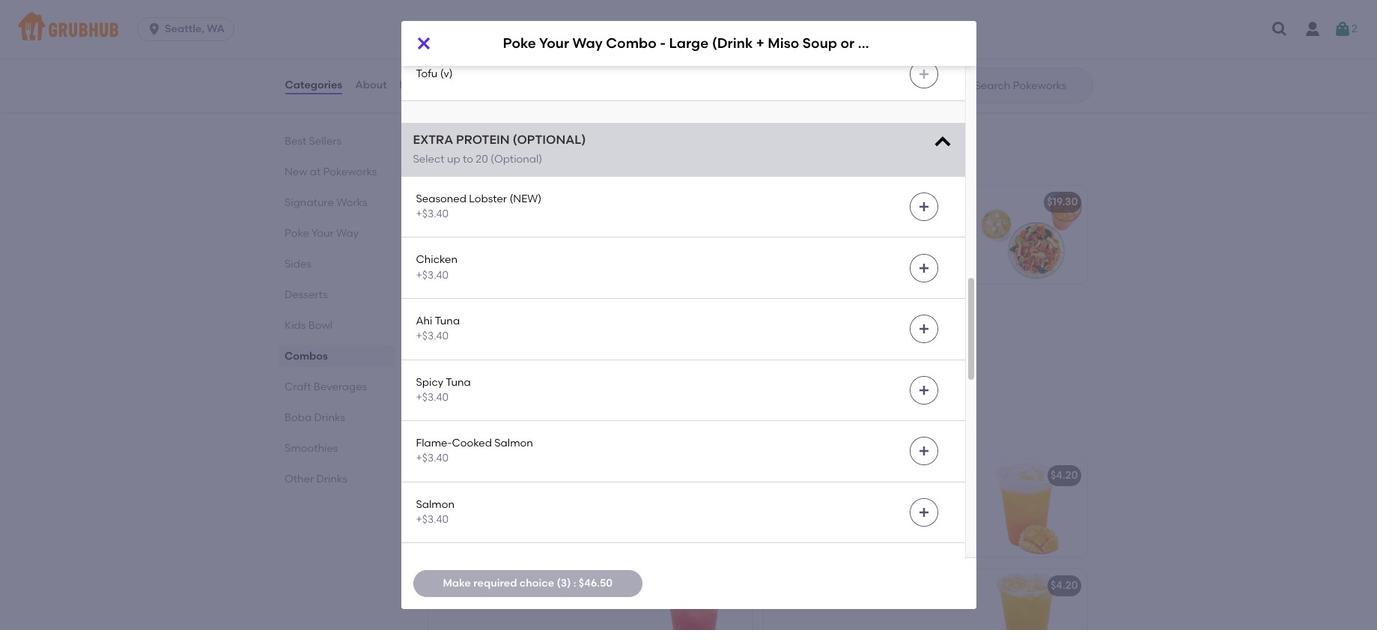 Task type: describe. For each thing, give the bounding box(es) containing it.
1 horizontal spatial beverages
[[471, 424, 554, 443]]

chips) inside button
[[708, 196, 742, 209]]

2 vertical spatial way
[[490, 306, 513, 319]]

1 horizontal spatial -
[[660, 35, 666, 52]]

pokeworks inside chicken or tofu with white rice, sweet corn, mandarin orange, edamame, surimi salad, wonton crisps, and pokeworks classic
[[495, 99, 548, 112]]

desserts
[[284, 288, 327, 301]]

tofu
[[416, 67, 438, 80]]

lemonade for lilikoi lemonade
[[469, 469, 524, 482]]

flame-
[[416, 437, 452, 450]]

chicken for +$3.40
[[416, 254, 458, 266]]

lilikoi
[[437, 469, 467, 482]]

0 horizontal spatial way
[[336, 227, 359, 240]]

select
[[413, 152, 445, 165]]

extra protein (optional) select up to 20 (optional)
[[413, 133, 586, 165]]

mix-
[[816, 232, 838, 245]]

at
[[310, 166, 321, 178]]

crisps,
[[437, 99, 469, 112]]

0 horizontal spatial combos
[[284, 350, 328, 363]]

2 vertical spatial miso
[[638, 306, 662, 319]]

other drinks
[[284, 473, 347, 486]]

svg image inside 2 button
[[1335, 20, 1353, 38]]

1 vertical spatial poke your way combo - large (drink + miso soup or kettle chips)
[[437, 306, 772, 319]]

mango lemonade
[[773, 469, 867, 482]]

mix
[[773, 217, 790, 230]]

seattle, wa button
[[137, 17, 240, 41]]

svg image for spicy tuna
[[918, 384, 930, 396]]

best sellers
[[284, 135, 341, 148]]

ahi tuna +$3.40
[[416, 315, 460, 343]]

0 vertical spatial craft beverages
[[284, 381, 367, 393]]

make required choice (3) : $46.50
[[443, 577, 613, 590]]

choice inside mix up to 2 proteins with your choice of base, mix-ins, toppings, and flavor.
[[922, 217, 956, 230]]

wa
[[207, 22, 225, 35]]

$4.20 for mango lemonade image
[[1051, 469, 1079, 482]]

mix
[[437, 342, 455, 355]]

2 horizontal spatial soup
[[803, 35, 838, 52]]

lemonade for strawberry lemonade
[[497, 579, 552, 592]]

1 vertical spatial salmon
[[416, 498, 455, 511]]

0 vertical spatial poke
[[503, 35, 536, 52]]

mandarin
[[498, 69, 548, 82]]

mango lemonade image
[[975, 460, 1088, 557]]

flame-cooked salmon +$3.40
[[416, 437, 533, 465]]

+$3.40 inside salmon +$3.40
[[416, 513, 449, 526]]

drinks for other drinks
[[316, 473, 347, 486]]

2 vertical spatial chips)
[[739, 306, 772, 319]]

1 horizontal spatial craft
[[425, 424, 467, 443]]

:
[[574, 577, 577, 590]]

about button
[[355, 58, 388, 112]]

with inside chicken or tofu with white rice, sweet corn, mandarin orange, edamame, surimi salad, wonton crisps, and pokeworks classic
[[517, 54, 538, 66]]

+$3.40 inside chicken +$3.40
[[416, 269, 449, 281]]

bowl
[[308, 319, 332, 332]]

(new)
[[510, 192, 542, 205]]

up inside extra protein (optional) select up to 20 (optional)
[[447, 152, 461, 165]]

2 vertical spatial (drink
[[596, 306, 627, 319]]

required
[[474, 577, 517, 590]]

tuna for ahi tuna +$3.40
[[435, 315, 460, 327]]

with inside mix up to 2 proteins with your choice of base, mix-ins, toppings, and flavor.
[[873, 217, 895, 230]]

salmon +$3.40
[[416, 498, 455, 526]]

lobster
[[469, 192, 507, 205]]

seasoned lobster (new) +$3.40
[[416, 192, 542, 220]]

0 vertical spatial way
[[573, 35, 603, 52]]

kids
[[284, 319, 306, 332]]

svg image inside seattle, wa button
[[147, 22, 162, 37]]

1 horizontal spatial large
[[670, 35, 709, 52]]

mango
[[773, 469, 809, 482]]

Search Pokeworks search field
[[974, 79, 1088, 93]]

$4.20 for the lilikoi lemonade image
[[715, 469, 743, 482]]

strawberry
[[437, 579, 494, 592]]

rice,
[[571, 54, 593, 66]]

new at pokeworks
[[284, 166, 377, 178]]

your inside the three proteins with your choice of mix ins, toppings, and flavor.
[[536, 327, 559, 340]]

boba
[[284, 411, 311, 424]]

0 vertical spatial (drink
[[712, 35, 753, 52]]

orange,
[[550, 69, 590, 82]]

boba drinks
[[284, 411, 345, 424]]

miso inside button
[[607, 196, 631, 209]]

three proteins with your choice of mix ins, toppings, and flavor.
[[437, 327, 608, 355]]

strawberry lemonade
[[437, 579, 552, 592]]

or inside chicken or tofu with white rice, sweet corn, mandarin orange, edamame, surimi salad, wonton crisps, and pokeworks classic
[[481, 54, 492, 66]]

seattle, wa
[[165, 22, 225, 35]]

search icon image
[[951, 76, 969, 94]]

0 vertical spatial poke your way combo - large (drink + miso soup or kettle chips)
[[503, 35, 946, 52]]

soup inside button
[[634, 196, 660, 209]]

1 vertical spatial poke
[[284, 227, 309, 240]]

1 horizontal spatial soup
[[664, 306, 690, 319]]

about
[[355, 79, 387, 91]]

classic
[[551, 99, 587, 112]]

white
[[541, 54, 568, 66]]

ins, inside the three proteins with your choice of mix ins, toppings, and flavor.
[[458, 342, 474, 355]]

2 inside button
[[1353, 22, 1358, 35]]

tofu (v)
[[416, 67, 453, 80]]

poke your way combo - large (drink + miso soup or kettle chips) image
[[640, 296, 752, 394]]

reviews button
[[399, 58, 442, 112]]

new
[[284, 166, 307, 178]]

(optional)
[[513, 133, 586, 147]]

edamame,
[[437, 84, 493, 97]]

(drink inside button
[[565, 196, 596, 209]]

sellers
[[309, 135, 341, 148]]

or inside button
[[662, 196, 673, 209]]

+$3.40 inside flame-cooked salmon +$3.40
[[416, 452, 449, 465]]

kids bowl image
[[640, 23, 752, 120]]

mix up to 2 proteins with your choice of base, mix-ins, toppings, and flavor.
[[773, 217, 956, 260]]

and inside chicken or tofu with white rice, sweet corn, mandarin orange, edamame, surimi salad, wonton crisps, and pokeworks classic
[[472, 99, 492, 112]]

works for signature works combo (drink + miso soup or kettle chips)
[[490, 196, 522, 209]]

$46.50
[[579, 577, 613, 590]]

chicken +$3.40
[[416, 254, 458, 281]]

extra
[[413, 133, 453, 147]]

chicken or tofu with white rice, sweet corn, mandarin orange, edamame, surimi salad, wonton crisps, and pokeworks classic
[[437, 54, 600, 112]]

sweet
[[437, 69, 467, 82]]

signature works combo (drink + miso soup or kettle chips)
[[437, 196, 742, 209]]

2 button
[[1335, 16, 1358, 43]]

base,
[[785, 232, 813, 245]]

ins, inside mix up to 2 proteins with your choice of base, mix-ins, toppings, and flavor.
[[838, 232, 855, 245]]

and inside the three proteins with your choice of mix ins, toppings, and flavor.
[[527, 342, 547, 355]]

0 vertical spatial kettle
[[858, 35, 898, 52]]

1 vertical spatial -
[[556, 306, 561, 319]]

20
[[476, 152, 488, 165]]

signature works
[[284, 196, 367, 209]]

2 vertical spatial choice
[[520, 577, 555, 590]]

$4.20 for lilikoi green tea image
[[1051, 579, 1079, 592]]



Task type: locate. For each thing, give the bounding box(es) containing it.
make
[[443, 577, 471, 590]]

1 vertical spatial choice
[[561, 327, 595, 340]]

to inside extra protein (optional) select up to 20 (optional)
[[463, 152, 474, 165]]

1 vertical spatial drinks
[[316, 473, 347, 486]]

ins, right the 'mix'
[[458, 342, 474, 355]]

1 vertical spatial (drink
[[565, 196, 596, 209]]

with inside the three proteins with your choice of mix ins, toppings, and flavor.
[[513, 327, 534, 340]]

salmon
[[495, 437, 533, 450], [416, 498, 455, 511]]

to up mix-
[[808, 217, 819, 230]]

surimi
[[496, 84, 526, 97]]

to inside mix up to 2 proteins with your choice of base, mix-ins, toppings, and flavor.
[[808, 217, 819, 230]]

poke up tofu
[[503, 35, 536, 52]]

corn,
[[470, 69, 495, 82]]

with
[[517, 54, 538, 66], [873, 217, 895, 230], [513, 327, 534, 340]]

toppings, inside mix up to 2 proteins with your choice of base, mix-ins, toppings, and flavor.
[[857, 232, 905, 245]]

svg image inside the main navigation navigation
[[1272, 20, 1290, 38]]

lemonade down flame-cooked salmon +$3.40
[[469, 469, 524, 482]]

2 inside mix up to 2 proteins with your choice of base, mix-ins, toppings, and flavor.
[[821, 217, 827, 230]]

chicken inside chicken or tofu with white rice, sweet corn, mandarin orange, edamame, surimi salad, wonton crisps, and pokeworks classic
[[437, 54, 479, 66]]

0 vertical spatial flavor.
[[773, 247, 804, 260]]

2 horizontal spatial poke
[[503, 35, 536, 52]]

0 horizontal spatial -
[[556, 306, 561, 319]]

2 vertical spatial and
[[527, 342, 547, 355]]

lemonade left "(3)"
[[497, 579, 552, 592]]

flavor. inside the three proteins with your choice of mix ins, toppings, and flavor.
[[550, 342, 580, 355]]

1 vertical spatial kettle
[[675, 196, 706, 209]]

strawberry lemonade image
[[640, 570, 752, 630]]

1 vertical spatial pokeworks
[[323, 166, 377, 178]]

+$3.40 up ahi
[[416, 269, 449, 281]]

drinks
[[314, 411, 345, 424], [316, 473, 347, 486]]

0 vertical spatial chicken
[[437, 54, 479, 66]]

1 vertical spatial your
[[311, 227, 334, 240]]

to
[[463, 152, 474, 165], [808, 217, 819, 230]]

salmon down lilikoi
[[416, 498, 455, 511]]

poke up sides
[[284, 227, 309, 240]]

2 +$3.40 from the top
[[416, 269, 449, 281]]

1 vertical spatial chicken
[[416, 254, 458, 266]]

lilikoi lemonade image
[[640, 460, 752, 557]]

craft beverages
[[284, 381, 367, 393], [425, 424, 554, 443]]

1 vertical spatial up
[[792, 217, 806, 230]]

seattle,
[[165, 22, 204, 35]]

2 vertical spatial kettle
[[706, 306, 736, 319]]

your down signature works
[[311, 227, 334, 240]]

beverages up lilikoi lemonade
[[471, 424, 554, 443]]

signature inside button
[[437, 196, 487, 209]]

of
[[773, 232, 783, 245], [598, 327, 608, 340]]

+$3.40 down spicy
[[416, 391, 449, 404]]

1 horizontal spatial pokeworks
[[495, 99, 548, 112]]

1 vertical spatial ins,
[[458, 342, 474, 355]]

of inside the three proteins with your choice of mix ins, toppings, and flavor.
[[598, 327, 608, 340]]

1 vertical spatial your
[[536, 327, 559, 340]]

lemonade for mango lemonade
[[811, 469, 867, 482]]

kettle
[[858, 35, 898, 52], [675, 196, 706, 209], [706, 306, 736, 319]]

1 horizontal spatial toppings,
[[857, 232, 905, 245]]

chicken up sweet
[[437, 54, 479, 66]]

0 horizontal spatial of
[[598, 327, 608, 340]]

1 horizontal spatial ins,
[[838, 232, 855, 245]]

+$3.40 inside ahi tuna +$3.40
[[416, 330, 449, 343]]

works inside button
[[490, 196, 522, 209]]

+$3.40 down ahi
[[416, 330, 449, 343]]

poke up three
[[437, 306, 462, 319]]

tuna
[[435, 315, 460, 327], [446, 376, 471, 389]]

0 horizontal spatial works
[[336, 196, 367, 209]]

salmon right cooked
[[495, 437, 533, 450]]

flavor.
[[773, 247, 804, 260], [550, 342, 580, 355]]

or
[[841, 35, 855, 52], [481, 54, 492, 66], [662, 196, 673, 209], [693, 306, 704, 319]]

2
[[1353, 22, 1358, 35], [821, 217, 827, 230]]

craft beverages up boba drinks
[[284, 381, 367, 393]]

tuna for spicy tuna +$3.40
[[446, 376, 471, 389]]

salad,
[[529, 84, 560, 97]]

salmon inside flame-cooked salmon +$3.40
[[495, 437, 533, 450]]

0 horizontal spatial pokeworks
[[323, 166, 377, 178]]

signature for signature works combo (drink + miso soup or kettle chips)
[[437, 196, 487, 209]]

proteins inside mix up to 2 proteins with your choice of base, mix-ins, toppings, and flavor.
[[830, 217, 871, 230]]

kids bowl
[[284, 319, 332, 332]]

way up the three proteins with your choice of mix ins, toppings, and flavor.
[[490, 306, 513, 319]]

combos
[[425, 151, 491, 170], [284, 350, 328, 363]]

drinks for boba drinks
[[314, 411, 345, 424]]

lilikoi lemonade
[[437, 469, 524, 482]]

1 vertical spatial soup
[[634, 196, 660, 209]]

wonton
[[562, 84, 600, 97]]

1 vertical spatial craft
[[425, 424, 467, 443]]

0 horizontal spatial choice
[[520, 577, 555, 590]]

tuna inside spicy tuna +$3.40
[[446, 376, 471, 389]]

categories button
[[284, 58, 343, 112]]

2 horizontal spatial way
[[573, 35, 603, 52]]

0 horizontal spatial large
[[563, 306, 593, 319]]

+$3.40 down seasoned
[[416, 208, 449, 220]]

0 vertical spatial combo
[[606, 35, 657, 52]]

toppings, inside the three proteins with your choice of mix ins, toppings, and flavor.
[[477, 342, 524, 355]]

signature down at
[[284, 196, 334, 209]]

chicken down seasoned
[[416, 254, 458, 266]]

0 horizontal spatial beverages
[[313, 381, 367, 393]]

1 horizontal spatial and
[[527, 342, 547, 355]]

lemonade right mango
[[811, 469, 867, 482]]

and
[[472, 99, 492, 112], [907, 232, 927, 245], [527, 342, 547, 355]]

tuna right spicy
[[446, 376, 471, 389]]

proteins inside the three proteins with your choice of mix ins, toppings, and flavor.
[[469, 327, 510, 340]]

0 horizontal spatial salmon
[[416, 498, 455, 511]]

pokeworks right at
[[323, 166, 377, 178]]

pokeworks
[[495, 99, 548, 112], [323, 166, 377, 178]]

craft up boba
[[284, 381, 311, 393]]

lilikoi green tea image
[[975, 570, 1088, 630]]

up right select
[[447, 152, 461, 165]]

1 horizontal spatial 2
[[1353, 22, 1358, 35]]

way up rice,
[[573, 35, 603, 52]]

seasoned
[[416, 192, 467, 205]]

works down new at pokeworks
[[336, 196, 367, 209]]

tofu
[[494, 54, 515, 66]]

2 horizontal spatial choice
[[922, 217, 956, 230]]

1 horizontal spatial way
[[490, 306, 513, 319]]

1 horizontal spatial choice
[[561, 327, 595, 340]]

sides
[[284, 258, 311, 270]]

$4.20 inside button
[[1051, 579, 1079, 592]]

0 vertical spatial soup
[[803, 35, 838, 52]]

0 horizontal spatial flavor.
[[550, 342, 580, 355]]

to left 20
[[463, 152, 474, 165]]

1 vertical spatial flavor.
[[550, 342, 580, 355]]

up inside mix up to 2 proteins with your choice of base, mix-ins, toppings, and flavor.
[[792, 217, 806, 230]]

your up white
[[539, 35, 569, 52]]

5 +$3.40 from the top
[[416, 452, 449, 465]]

ins, right base,
[[838, 232, 855, 245]]

chicken
[[437, 54, 479, 66], [416, 254, 458, 266]]

signature works combo (drink + miso soup or kettle chips) button
[[428, 186, 752, 283]]

1 horizontal spatial craft beverages
[[425, 424, 554, 443]]

0 vertical spatial toppings,
[[857, 232, 905, 245]]

1 vertical spatial large
[[563, 306, 593, 319]]

+$3.40 down lilikoi
[[416, 513, 449, 526]]

chicken for or
[[437, 54, 479, 66]]

1 horizontal spatial signature
[[437, 196, 487, 209]]

large up the three proteins with your choice of mix ins, toppings, and flavor.
[[563, 306, 593, 319]]

kettle inside button
[[675, 196, 706, 209]]

shrimp
[[416, 14, 452, 27]]

craft up lilikoi
[[425, 424, 467, 443]]

+$3.40
[[416, 208, 449, 220], [416, 269, 449, 281], [416, 330, 449, 343], [416, 391, 449, 404], [416, 452, 449, 465], [416, 513, 449, 526]]

1 vertical spatial proteins
[[469, 327, 510, 340]]

3 +$3.40 from the top
[[416, 330, 449, 343]]

0 horizontal spatial to
[[463, 152, 474, 165]]

tuna inside ahi tuna +$3.40
[[435, 315, 460, 327]]

0 horizontal spatial and
[[472, 99, 492, 112]]

(3)
[[557, 577, 571, 590]]

+$3.40 inside seasoned lobster (new) +$3.40
[[416, 208, 449, 220]]

craft beverages up lilikoi lemonade
[[425, 424, 554, 443]]

1 horizontal spatial combos
[[425, 151, 491, 170]]

svg image for salmon
[[918, 507, 930, 519]]

0 horizontal spatial poke
[[284, 227, 309, 240]]

signature down 20
[[437, 196, 487, 209]]

proteins up mix-
[[830, 217, 871, 230]]

6 +$3.40 from the top
[[416, 513, 449, 526]]

spicy tuna +$3.40
[[416, 376, 471, 404]]

beverages up boba drinks
[[313, 381, 367, 393]]

flavor. inside mix up to 2 proteins with your choice of base, mix-ins, toppings, and flavor.
[[773, 247, 804, 260]]

0 vertical spatial salmon
[[495, 437, 533, 450]]

(optional)
[[491, 152, 543, 165]]

choice
[[922, 217, 956, 230], [561, 327, 595, 340], [520, 577, 555, 590]]

ins,
[[838, 232, 855, 245], [458, 342, 474, 355]]

your
[[539, 35, 569, 52], [311, 227, 334, 240], [465, 306, 487, 319]]

svg image
[[918, 15, 930, 27], [1335, 20, 1353, 38], [147, 22, 162, 37], [415, 34, 433, 52], [932, 132, 953, 153], [918, 201, 930, 213], [918, 323, 930, 335]]

1 vertical spatial craft beverages
[[425, 424, 554, 443]]

drinks right boba
[[314, 411, 345, 424]]

works for signature works
[[336, 196, 367, 209]]

toppings, right the 'mix'
[[477, 342, 524, 355]]

chips)
[[902, 35, 946, 52], [708, 196, 742, 209], [739, 306, 772, 319]]

of inside mix up to 2 proteins with your choice of base, mix-ins, toppings, and flavor.
[[773, 232, 783, 245]]

0 horizontal spatial ins,
[[458, 342, 474, 355]]

0 horizontal spatial up
[[447, 152, 461, 165]]

2 horizontal spatial your
[[539, 35, 569, 52]]

2 vertical spatial combo
[[515, 306, 554, 319]]

0 horizontal spatial toppings,
[[477, 342, 524, 355]]

1 horizontal spatial flavor.
[[773, 247, 804, 260]]

toppings, right mix-
[[857, 232, 905, 245]]

2 horizontal spatial miso
[[768, 35, 800, 52]]

$19.30
[[1048, 196, 1079, 209]]

lemonade inside 'strawberry lemonade' button
[[497, 579, 552, 592]]

+$3.40 inside spicy tuna +$3.40
[[416, 391, 449, 404]]

0 vertical spatial craft
[[284, 381, 311, 393]]

0 horizontal spatial your
[[311, 227, 334, 240]]

0 vertical spatial combos
[[425, 151, 491, 170]]

1 vertical spatial of
[[598, 327, 608, 340]]

(v)
[[440, 67, 453, 80]]

combos down extra
[[425, 151, 491, 170]]

svg image for flame-cooked salmon
[[918, 445, 930, 457]]

ahi
[[416, 315, 433, 327]]

1 vertical spatial miso
[[607, 196, 631, 209]]

cooked
[[452, 437, 492, 450]]

beverages
[[313, 381, 367, 393], [471, 424, 554, 443]]

poke your way
[[284, 227, 359, 240]]

0 vertical spatial your
[[539, 35, 569, 52]]

0 vertical spatial with
[[517, 54, 538, 66]]

0 horizontal spatial proteins
[[469, 327, 510, 340]]

- up the three proteins with your choice of mix ins, toppings, and flavor.
[[556, 306, 561, 319]]

-
[[660, 35, 666, 52], [556, 306, 561, 319]]

your inside mix up to 2 proteins with your choice of base, mix-ins, toppings, and flavor.
[[897, 217, 919, 230]]

2 vertical spatial poke
[[437, 306, 462, 319]]

pokeworks down surimi
[[495, 99, 548, 112]]

and inside mix up to 2 proteins with your choice of base, mix-ins, toppings, and flavor.
[[907, 232, 927, 245]]

protein
[[456, 133, 510, 147]]

tuna right ahi
[[435, 315, 460, 327]]

+ inside button
[[598, 196, 605, 209]]

+
[[739, 32, 745, 45], [757, 35, 765, 52], [598, 196, 605, 209], [629, 306, 635, 319]]

0 horizontal spatial signature
[[284, 196, 334, 209]]

your
[[897, 217, 919, 230], [536, 327, 559, 340]]

combo inside signature works combo (drink + miso soup or kettle chips) button
[[524, 196, 562, 209]]

$4.20
[[715, 469, 743, 482], [1051, 469, 1079, 482], [1051, 579, 1079, 592]]

proteins right three
[[469, 327, 510, 340]]

0 vertical spatial chips)
[[902, 35, 946, 52]]

2 vertical spatial soup
[[664, 306, 690, 319]]

works down (optional)
[[490, 196, 522, 209]]

signature for signature works
[[284, 196, 334, 209]]

smoothies
[[284, 442, 338, 455]]

0 vertical spatial beverages
[[313, 381, 367, 393]]

your up three
[[465, 306, 487, 319]]

spicy
[[416, 376, 444, 389]]

combos down the 'kids bowl' at the bottom
[[284, 350, 328, 363]]

1 vertical spatial combo
[[524, 196, 562, 209]]

categories
[[285, 79, 343, 91]]

0 horizontal spatial miso
[[607, 196, 631, 209]]

0 vertical spatial miso
[[768, 35, 800, 52]]

up up base,
[[792, 217, 806, 230]]

signature
[[437, 196, 487, 209], [284, 196, 334, 209]]

1 vertical spatial tuna
[[446, 376, 471, 389]]

way down signature works
[[336, 227, 359, 240]]

4 +$3.40 from the top
[[416, 391, 449, 404]]

signature works combo (drink + miso soup or kettle chips) image
[[640, 186, 752, 283]]

strawberry lemonade button
[[428, 570, 752, 630]]

poke your way combo - large (drink + miso soup or kettle chips)
[[503, 35, 946, 52], [437, 306, 772, 319]]

1 horizontal spatial to
[[808, 217, 819, 230]]

1 +$3.40 from the top
[[416, 208, 449, 220]]

1 vertical spatial chips)
[[708, 196, 742, 209]]

choice inside the three proteins with your choice of mix ins, toppings, and flavor.
[[561, 327, 595, 340]]

1 vertical spatial combos
[[284, 350, 328, 363]]

best
[[284, 135, 306, 148]]

toppings,
[[857, 232, 905, 245], [477, 342, 524, 355]]

works
[[490, 196, 522, 209], [336, 196, 367, 209]]

poke your way combo - regular (drink + miso soup or kettle chips) image
[[975, 186, 1088, 283]]

three
[[437, 327, 466, 340]]

$7.80 +
[[714, 32, 745, 45]]

$4.20 button
[[764, 570, 1088, 630]]

2 vertical spatial your
[[465, 306, 487, 319]]

reviews
[[400, 79, 442, 91]]

0 horizontal spatial craft
[[284, 381, 311, 393]]

main navigation navigation
[[0, 0, 1378, 58]]

1 horizontal spatial proteins
[[830, 217, 871, 230]]

- left $7.80
[[660, 35, 666, 52]]

large
[[670, 35, 709, 52], [563, 306, 593, 319]]

0 vertical spatial choice
[[922, 217, 956, 230]]

1 horizontal spatial of
[[773, 232, 783, 245]]

svg image
[[1272, 20, 1290, 38], [918, 68, 930, 80], [918, 262, 930, 274], [918, 384, 930, 396], [918, 445, 930, 457], [918, 507, 930, 519]]

1 vertical spatial to
[[808, 217, 819, 230]]

$7.80
[[714, 32, 739, 45]]

large left $7.80
[[670, 35, 709, 52]]

craft
[[284, 381, 311, 393], [425, 424, 467, 443]]

1 horizontal spatial your
[[465, 306, 487, 319]]

+$3.40 down flame- at the bottom
[[416, 452, 449, 465]]

drinks right other
[[316, 473, 347, 486]]

svg image for chicken
[[918, 262, 930, 274]]

0 horizontal spatial craft beverages
[[284, 381, 367, 393]]

0 horizontal spatial soup
[[634, 196, 660, 209]]

0 vertical spatial ins,
[[838, 232, 855, 245]]

1 horizontal spatial kettle
[[706, 306, 736, 319]]

other
[[284, 473, 314, 486]]



Task type: vqa. For each thing, say whether or not it's contained in the screenshot.
the left 2
yes



